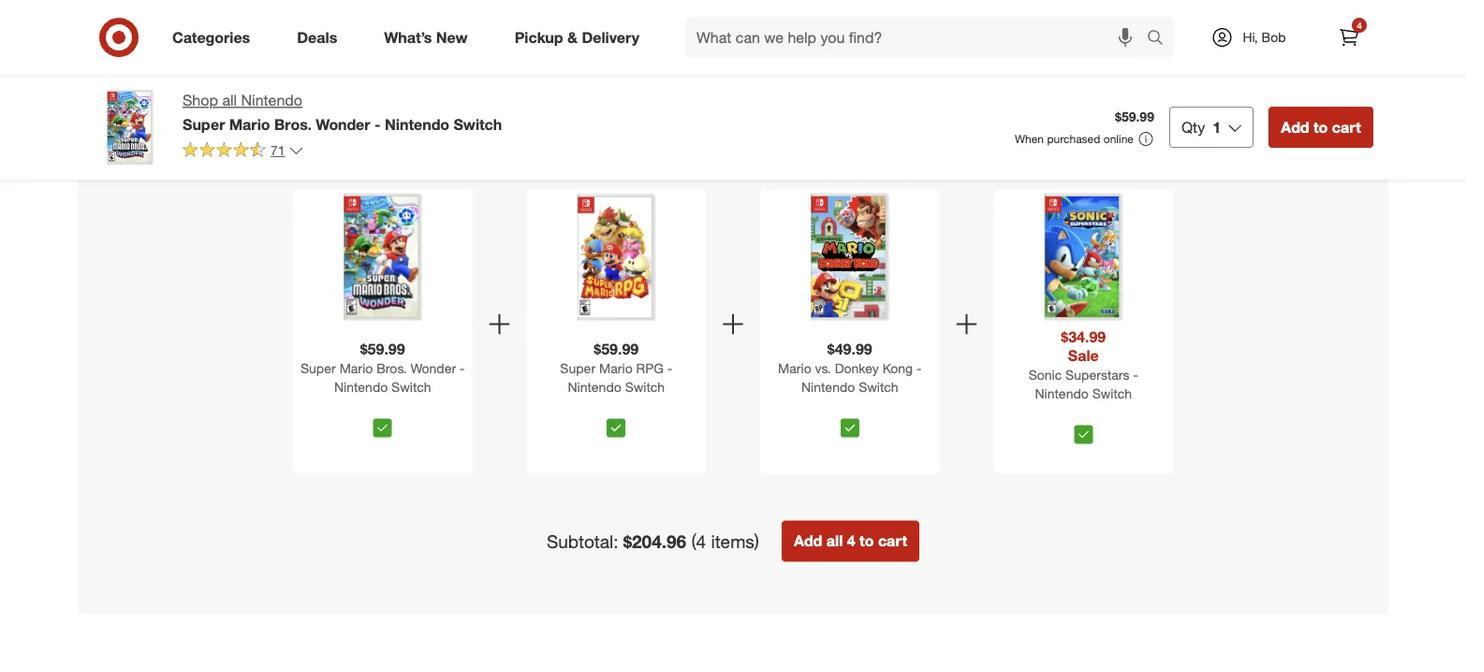 Task type: vqa. For each thing, say whether or not it's contained in the screenshot.
first TEX
no



Task type: locate. For each thing, give the bounding box(es) containing it.
super inside $59.99 super mario bros. wonder - nintendo switch
[[301, 360, 336, 377]]

1 horizontal spatial wonder
[[411, 360, 456, 377]]

1 vertical spatial cart
[[878, 532, 908, 550]]

cart inside add to cart button
[[1332, 118, 1362, 136]]

2 horizontal spatial super
[[560, 360, 596, 377]]

- inside shop all nintendo super mario bros. wonder - nintendo switch
[[375, 115, 381, 133]]

switch inside $59.99 super mario rpg - nintendo switch
[[625, 379, 665, 395]]

1 vertical spatial wonder
[[411, 360, 456, 377]]

switch inside shop all nintendo super mario bros. wonder - nintendo switch
[[454, 115, 502, 133]]

super for $59.99 super mario bros. wonder - nintendo switch
[[301, 360, 336, 377]]

items)
[[711, 531, 759, 552]]

hi, bob
[[1243, 29, 1286, 45]]

bros. inside shop all nintendo super mario bros. wonder - nintendo switch
[[274, 115, 312, 133]]

wonder
[[316, 115, 370, 133], [411, 360, 456, 377]]

$59.99 inside $59.99 super mario rpg - nintendo switch
[[594, 341, 639, 359]]

super mario bros. wonder - nintendo switch link
[[297, 359, 469, 412]]

$59.99 up the super mario rpg - nintendo switch link
[[594, 341, 639, 359]]

- inside $49.99 mario vs. donkey kong - nintendo switch
[[917, 360, 922, 377]]

switch inside $59.99 super mario bros. wonder - nintendo switch
[[392, 379, 431, 395]]

0 horizontal spatial 4
[[847, 532, 856, 550]]

sonic
[[1029, 366, 1062, 383]]

1
[[1213, 118, 1221, 136]]

0 vertical spatial all
[[222, 91, 237, 110]]

new
[[436, 28, 468, 46]]

sonic superstars - nintendo switch image
[[1020, 194, 1147, 321]]

-
[[375, 115, 381, 133], [460, 360, 465, 377], [667, 360, 673, 377], [917, 360, 922, 377], [1133, 366, 1139, 383]]

nintendo inside $59.99 super mario bros. wonder - nintendo switch
[[334, 379, 388, 395]]

0 vertical spatial cart
[[1332, 118, 1362, 136]]

categories
[[172, 28, 250, 46]]

1 vertical spatial to
[[860, 532, 874, 550]]

bros.
[[274, 115, 312, 133], [377, 360, 407, 377]]

0 vertical spatial 4
[[1357, 19, 1362, 31]]

mario
[[229, 115, 270, 133], [340, 360, 373, 377], [599, 360, 633, 377], [778, 360, 812, 377]]

mario inside $49.99 mario vs. donkey kong - nintendo switch
[[778, 360, 812, 377]]

to
[[1314, 118, 1328, 136], [860, 532, 874, 550]]

super inside $59.99 super mario rpg - nintendo switch
[[560, 360, 596, 377]]

add right 1
[[1281, 118, 1310, 136]]

search button
[[1139, 17, 1184, 62]]

pickup & delivery
[[515, 28, 640, 46]]

shop all nintendo super mario bros. wonder - nintendo switch
[[183, 91, 502, 133]]

when purchased online
[[1015, 132, 1134, 146]]

$59.99
[[1115, 109, 1155, 125], [360, 341, 405, 359], [594, 341, 639, 359]]

mario vs. donkey kong - nintendo switch image
[[787, 194, 914, 321]]

What can we help you find? suggestions appear below search field
[[686, 17, 1152, 58]]

switch inside $49.99 mario vs. donkey kong - nintendo switch
[[859, 379, 899, 395]]

add right 'items)'
[[794, 532, 823, 550]]

0 horizontal spatial wonder
[[316, 115, 370, 133]]

super mario rpg - nintendo switch link
[[530, 359, 702, 412]]

0 horizontal spatial $59.99
[[360, 341, 405, 359]]

0 vertical spatial wonder
[[316, 115, 370, 133]]

$34.99
[[1061, 328, 1106, 346]]

switch inside $34.99 sale sonic superstars - nintendo switch
[[1093, 385, 1132, 402]]

all inside button
[[827, 532, 843, 550]]

super
[[183, 115, 225, 133], [301, 360, 336, 377], [560, 360, 596, 377]]

1 vertical spatial add
[[794, 532, 823, 550]]

$59.99 inside $59.99 super mario bros. wonder - nintendo switch
[[360, 341, 405, 359]]

1 horizontal spatial all
[[827, 532, 843, 550]]

- inside $34.99 sale sonic superstars - nintendo switch
[[1133, 366, 1139, 383]]

nintendo inside $34.99 sale sonic superstars - nintendo switch
[[1035, 385, 1089, 402]]

subtotal:
[[547, 531, 619, 552]]

when
[[1015, 132, 1044, 146]]

0 vertical spatial bros.
[[274, 115, 312, 133]]

cart inside add all 4 to cart button
[[878, 532, 908, 550]]

4
[[1357, 19, 1362, 31], [847, 532, 856, 550]]

0 horizontal spatial all
[[222, 91, 237, 110]]

1 horizontal spatial to
[[1314, 118, 1328, 136]]

&
[[567, 28, 578, 46]]

2 horizontal spatial $59.99
[[1115, 109, 1155, 125]]

all inside shop all nintendo super mario bros. wonder - nintendo switch
[[222, 91, 237, 110]]

None checkbox
[[841, 419, 859, 438], [1074, 425, 1093, 444], [841, 419, 859, 438], [1074, 425, 1093, 444]]

delivery
[[582, 28, 640, 46]]

1 vertical spatial bros.
[[377, 360, 407, 377]]

None checkbox
[[373, 419, 392, 438], [607, 419, 626, 438], [373, 419, 392, 438], [607, 419, 626, 438]]

$49.99
[[828, 341, 872, 359]]

1 vertical spatial all
[[827, 532, 843, 550]]

qty
[[1182, 118, 1205, 136]]

0 horizontal spatial add
[[794, 532, 823, 550]]

all
[[222, 91, 237, 110], [827, 532, 843, 550]]

1 horizontal spatial add
[[1281, 118, 1310, 136]]

0 horizontal spatial cart
[[878, 532, 908, 550]]

wonder inside $59.99 super mario bros. wonder - nintendo switch
[[411, 360, 456, 377]]

0 vertical spatial add
[[1281, 118, 1310, 136]]

(4
[[692, 531, 706, 552]]

4 link
[[1329, 17, 1370, 58]]

sonic superstars - nintendo switch link
[[998, 366, 1170, 418]]

1 horizontal spatial $59.99
[[594, 341, 639, 359]]

$59.99 up super mario bros. wonder - nintendo switch link
[[360, 341, 405, 359]]

subtotal: $204.96 (4 items)
[[547, 531, 759, 552]]

0 horizontal spatial super
[[183, 115, 225, 133]]

nintendo
[[241, 91, 302, 110], [385, 115, 450, 133], [334, 379, 388, 395], [568, 379, 622, 395], [802, 379, 855, 395], [1035, 385, 1089, 402]]

superstars
[[1066, 366, 1130, 383]]

search
[[1139, 30, 1184, 48]]

what's new
[[384, 28, 468, 46]]

add all 4 to cart button
[[782, 521, 920, 562]]

add to cart
[[1281, 118, 1362, 136]]

add
[[1281, 118, 1310, 136], [794, 532, 823, 550]]

1 horizontal spatial super
[[301, 360, 336, 377]]

rpg
[[636, 360, 664, 377]]

1 horizontal spatial cart
[[1332, 118, 1362, 136]]

cart
[[1332, 118, 1362, 136], [878, 532, 908, 550]]

1 vertical spatial 4
[[847, 532, 856, 550]]

4 inside button
[[847, 532, 856, 550]]

$59.99 up online
[[1115, 109, 1155, 125]]

switch
[[454, 115, 502, 133], [392, 379, 431, 395], [625, 379, 665, 395], [859, 379, 899, 395], [1093, 385, 1132, 402]]

0 horizontal spatial bros.
[[274, 115, 312, 133]]

1 horizontal spatial bros.
[[377, 360, 407, 377]]

categories link
[[156, 17, 274, 58]]

0 vertical spatial to
[[1314, 118, 1328, 136]]

- inside $59.99 super mario rpg - nintendo switch
[[667, 360, 673, 377]]



Task type: describe. For each thing, give the bounding box(es) containing it.
mario inside $59.99 super mario rpg - nintendo switch
[[599, 360, 633, 377]]

what's
[[384, 28, 432, 46]]

deals
[[297, 28, 337, 46]]

donkey
[[835, 360, 879, 377]]

$204.96
[[623, 531, 687, 552]]

mario vs. donkey kong - nintendo switch link
[[764, 359, 936, 412]]

bros. inside $59.99 super mario bros. wonder - nintendo switch
[[377, 360, 407, 377]]

qty 1
[[1182, 118, 1221, 136]]

add to cart button
[[1269, 107, 1374, 148]]

$49.99 mario vs. donkey kong - nintendo switch
[[778, 341, 922, 395]]

pickup & delivery link
[[499, 17, 663, 58]]

hi,
[[1243, 29, 1258, 45]]

nintendo inside $59.99 super mario rpg - nintendo switch
[[568, 379, 622, 395]]

0 horizontal spatial to
[[860, 532, 874, 550]]

mario inside $59.99 super mario bros. wonder - nintendo switch
[[340, 360, 373, 377]]

shop
[[183, 91, 218, 110]]

super mario rpg - nintendo switch image
[[553, 194, 680, 321]]

wonder inside shop all nintendo super mario bros. wonder - nintendo switch
[[316, 115, 370, 133]]

image of super mario bros. wonder - nintendo switch image
[[93, 90, 168, 165]]

sale
[[1068, 347, 1099, 365]]

nintendo inside $49.99 mario vs. donkey kong - nintendo switch
[[802, 379, 855, 395]]

deals link
[[281, 17, 361, 58]]

71
[[271, 142, 285, 159]]

all for add
[[827, 532, 843, 550]]

mario inside shop all nintendo super mario bros. wonder - nintendo switch
[[229, 115, 270, 133]]

online
[[1104, 132, 1134, 146]]

$59.99 for $59.99 super mario bros. wonder - nintendo switch
[[360, 341, 405, 359]]

vs.
[[815, 360, 831, 377]]

$59.99 for $59.99
[[1115, 109, 1155, 125]]

all for shop
[[222, 91, 237, 110]]

add for add all 4 to cart
[[794, 532, 823, 550]]

pickup
[[515, 28, 563, 46]]

super mario bros. wonder - nintendo switch image
[[319, 194, 446, 321]]

$59.99 super mario bros. wonder - nintendo switch
[[301, 341, 465, 395]]

- inside $59.99 super mario bros. wonder - nintendo switch
[[460, 360, 465, 377]]

bob
[[1262, 29, 1286, 45]]

71 link
[[183, 141, 304, 163]]

$59.99 super mario rpg - nintendo switch
[[560, 341, 673, 395]]

$59.99 for $59.99 super mario rpg - nintendo switch
[[594, 341, 639, 359]]

super inside shop all nintendo super mario bros. wonder - nintendo switch
[[183, 115, 225, 133]]

purchased
[[1047, 132, 1101, 146]]

$34.99 sale sonic superstars - nintendo switch
[[1029, 328, 1139, 402]]

what's new link
[[368, 17, 491, 58]]

super for $59.99 super mario rpg - nintendo switch
[[560, 360, 596, 377]]

add for add to cart
[[1281, 118, 1310, 136]]

kong
[[883, 360, 913, 377]]

add all 4 to cart
[[794, 532, 908, 550]]

1 horizontal spatial 4
[[1357, 19, 1362, 31]]



